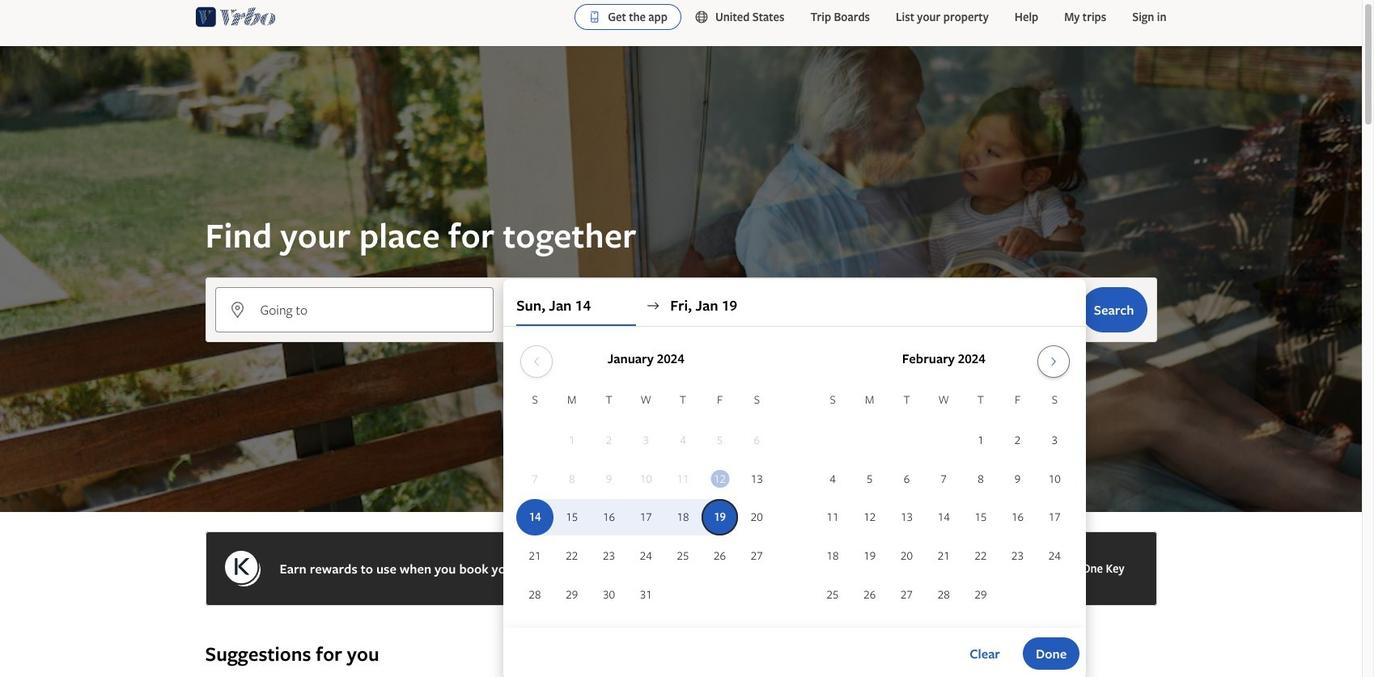Task type: describe. For each thing, give the bounding box(es) containing it.
january 2024 element
[[517, 391, 776, 615]]

previous month image
[[527, 355, 546, 368]]

february 2024 element
[[815, 391, 1074, 615]]

application inside wizard region
[[517, 339, 1074, 615]]

download the app button image
[[589, 11, 602, 23]]

wizard region
[[0, 46, 1362, 678]]

vrbo logo image
[[195, 4, 276, 30]]

next month image
[[1044, 355, 1063, 368]]



Task type: locate. For each thing, give the bounding box(es) containing it.
directional image
[[646, 299, 661, 313]]

small image
[[694, 10, 715, 24]]

main content
[[0, 46, 1362, 678]]

recently viewed region
[[195, 616, 1167, 642]]

today element
[[711, 470, 729, 488]]

application
[[517, 339, 1074, 615]]



Task type: vqa. For each thing, say whether or not it's contained in the screenshot.
Recently viewed region
yes



